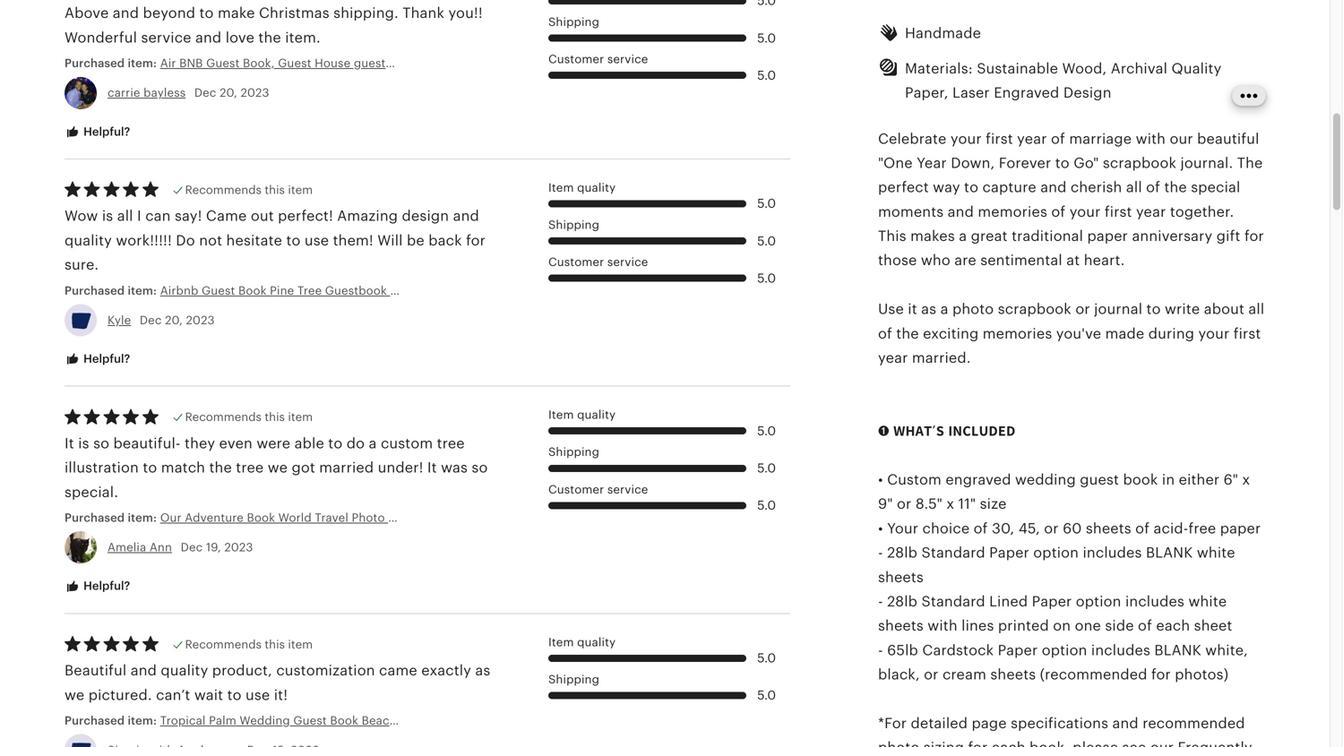 Task type: locate. For each thing, give the bounding box(es) containing it.
2 vertical spatial helpful?
[[81, 580, 130, 593]]

2 vertical spatial recommends this item
[[185, 638, 313, 652]]

our
[[1170, 131, 1194, 147], [1151, 740, 1174, 748]]

beautiful
[[1198, 131, 1260, 147]]

the inside above and beyond to make christmas shipping. thank you!! wonderful service and love the item.
[[259, 30, 281, 46]]

made
[[1106, 326, 1145, 342]]

- down 9"
[[879, 545, 884, 561]]

for
[[1245, 228, 1265, 244], [466, 233, 486, 249], [1152, 667, 1172, 683], [969, 740, 988, 748]]

carrie bayless link
[[108, 86, 186, 100]]

to down perfect!
[[286, 233, 301, 249]]

quality for wow is all i can say! came out perfect! amazing design and quality work!!!!! do not hesitate to use them! will be back for sure.
[[577, 181, 616, 194]]

item for use
[[288, 183, 313, 197]]

this for to
[[265, 183, 285, 197]]

dec
[[194, 86, 216, 100], [140, 314, 162, 327], [181, 541, 203, 555]]

year up anniversary
[[1137, 204, 1167, 220]]

item: down pictured.
[[128, 715, 157, 728]]

1 • from the top
[[879, 472, 884, 488]]

shipping for it is so beautiful- they even were able to do a custom tree illustration to match the tree we got married under! it was so special.
[[549, 446, 600, 459]]

a up 'exciting' at the top
[[941, 301, 949, 317]]

we inside beautiful and quality product, customization came exactly as we pictured. can't wait to use it!
[[65, 687, 85, 704]]

kyle link
[[108, 314, 131, 327]]

2023 for 20,
[[241, 86, 270, 100]]

and
[[113, 5, 139, 21], [195, 30, 222, 46], [1041, 179, 1067, 196], [948, 204, 974, 220], [453, 208, 480, 224], [131, 663, 157, 679], [1113, 716, 1139, 732]]

1 5.0 from the top
[[758, 31, 776, 45]]

year up forever
[[1018, 131, 1048, 147]]

either
[[1179, 472, 1220, 488]]

1 vertical spatial your
[[1070, 204, 1101, 220]]

each down page on the bottom right of the page
[[992, 740, 1026, 748]]

28lb down the your
[[888, 545, 918, 561]]

1 recommends from the top
[[185, 183, 262, 197]]

1 horizontal spatial paper
[[1221, 521, 1262, 537]]

it is so beautiful- they even were able to do a custom tree illustration to match the tree we got married under! it was so special.
[[65, 436, 488, 501]]

acid-
[[1154, 521, 1189, 537]]

it left was
[[428, 460, 437, 476]]

engraved
[[946, 472, 1012, 488]]

0 vertical spatial memories
[[978, 204, 1048, 220]]

0 vertical spatial standard
[[922, 545, 986, 561]]

0 horizontal spatial as
[[475, 663, 491, 679]]

28lb
[[888, 545, 918, 561], [888, 594, 918, 610]]

8.5"
[[916, 496, 943, 512]]

1 horizontal spatial all
[[1127, 179, 1143, 196]]

1 horizontal spatial x
[[1243, 472, 1251, 488]]

our inside *for detailed page specifications and recommended photo sizing for each book, please see our frequentl
[[1151, 740, 1174, 748]]

for inside • custom engraved wedding guest book in either 6" x 9" or 8.5" x 11" size • your choice of 30, 45, or 60 sheets of acid-free paper - 28lb standard paper option includes blank white sheets - 28lb standard lined paper option includes white sheets with lines printed on one side of each sheet - 65lb cardstock paper option includes blank white, black, or cream sheets (recommended for photos)
[[1152, 667, 1172, 683]]

quality
[[577, 181, 616, 194], [65, 233, 112, 249], [577, 408, 616, 422], [577, 636, 616, 649], [161, 663, 208, 679]]

2 5.0 from the top
[[758, 68, 776, 82]]

2 vertical spatial item
[[288, 638, 313, 652]]

3 item from the top
[[549, 636, 574, 649]]

2 purchased item: from the top
[[65, 511, 160, 525]]

of up forever
[[1052, 131, 1066, 147]]

product,
[[212, 663, 272, 679]]

28lb up 65lb
[[888, 594, 918, 610]]

service inside above and beyond to make christmas shipping. thank you!! wonderful service and love the item.
[[141, 30, 191, 46]]

and inside beautiful and quality product, customization came exactly as we pictured. can't wait to use it!
[[131, 663, 157, 679]]

white,
[[1206, 643, 1249, 659]]

1 vertical spatial tree
[[236, 460, 264, 476]]

6"
[[1224, 472, 1239, 488]]

gift
[[1217, 228, 1241, 244]]

3 helpful? button from the top
[[51, 570, 144, 604]]

the down it
[[897, 326, 919, 342]]

customer service for wow is all i can say! came out perfect! amazing design and quality work!!!!! do not hesitate to use them! will be back for sure.
[[549, 256, 649, 269]]

use inside wow is all i can say! came out perfect! amazing design and quality work!!!!! do not hesitate to use them! will be back for sure.
[[305, 233, 329, 249]]

wait
[[194, 687, 223, 704]]

perfect!
[[278, 208, 333, 224]]

write
[[1165, 301, 1201, 317]]

exactly
[[422, 663, 472, 679]]

all right about at the top right
[[1249, 301, 1265, 317]]

2023 for 19,
[[224, 541, 253, 555]]

with inside • custom engraved wedding guest book in either 6" x 9" or 8.5" x 11" size • your choice of 30, 45, or 60 sheets of acid-free paper - 28lb standard paper option includes blank white sheets - 28lb standard lined paper option includes white sheets with lines printed on one side of each sheet - 65lb cardstock paper option includes blank white, black, or cream sheets (recommended for photos)
[[928, 618, 958, 634]]

recommends up the came on the top left
[[185, 183, 262, 197]]

0 horizontal spatial book
[[238, 284, 267, 297]]

1 vertical spatial is
[[78, 436, 89, 452]]

this up beautiful and quality product, customization came exactly as we pictured. can't wait to use it! at the left of page
[[265, 638, 285, 652]]

2 - from the top
[[879, 594, 884, 610]]

1 vertical spatial all
[[117, 208, 133, 224]]

1 vertical spatial purchased item:
[[65, 511, 160, 525]]

purchased down sure.
[[65, 284, 125, 297]]

0 horizontal spatial each
[[992, 740, 1026, 748]]

to left write
[[1147, 301, 1161, 317]]

archival
[[1111, 60, 1168, 77]]

item: up carrie bayless link
[[128, 57, 157, 70]]

sentimental
[[981, 253, 1063, 269]]

all left i
[[117, 208, 133, 224]]

so right was
[[472, 460, 488, 476]]

2 vertical spatial your
[[1199, 326, 1230, 342]]

of up traditional
[[1052, 204, 1066, 220]]

for inside celebrate your first year of marriage with our beautiful "one year down, forever to go" scrapbook journal. the perfect way to capture and cherish all of the special moments and memories of your first year together. this makes a great traditional paper anniversary gift for those who are sentimental at heart.
[[1245, 228, 1265, 244]]

1 vertical spatial item
[[549, 408, 574, 422]]

0 vertical spatial includes
[[1083, 545, 1143, 561]]

2 horizontal spatial all
[[1249, 301, 1265, 317]]

photo inside 'use it as a photo scrapbook or journal to write about all of the exciting memories you've made during your first year married.'
[[953, 301, 994, 317]]

2 helpful? from the top
[[81, 352, 130, 366]]

to down product,
[[227, 687, 242, 704]]

0 vertical spatial dec
[[194, 86, 216, 100]]

9 5.0 from the top
[[758, 651, 776, 666]]

0 vertical spatial your
[[951, 131, 982, 147]]

to
[[199, 5, 214, 21], [1056, 155, 1070, 171], [965, 179, 979, 196], [286, 233, 301, 249], [1147, 301, 1161, 317], [328, 436, 343, 452], [143, 460, 157, 476], [227, 687, 242, 704]]

0 vertical spatial so
[[93, 436, 109, 452]]

scrapbook down the marriage
[[1103, 155, 1177, 171]]

2 vertical spatial helpful? button
[[51, 570, 144, 604]]

of left acid-
[[1136, 521, 1150, 537]]

and up the see
[[1113, 716, 1139, 732]]

0 horizontal spatial a
[[369, 436, 377, 452]]

as
[[922, 301, 937, 317], [475, 663, 491, 679]]

is for wow
[[102, 208, 113, 224]]

who
[[921, 253, 951, 269]]

and down way
[[948, 204, 974, 220]]

2 shipping from the top
[[549, 218, 600, 232]]

item up able
[[288, 411, 313, 424]]

above and beyond to make christmas shipping. thank you!! wonderful service and love the item.
[[65, 5, 483, 46]]

carrie
[[108, 86, 140, 100]]

0 vertical spatial recommends
[[185, 183, 262, 197]]

1 vertical spatial x
[[947, 496, 955, 512]]

scrapbook up you've
[[998, 301, 1072, 317]]

1 vertical spatial our
[[1151, 740, 1174, 748]]

all inside celebrate your first year of marriage with our beautiful "one year down, forever to go" scrapbook journal. the perfect way to capture and cherish all of the special moments and memories of your first year together. this makes a great traditional paper anniversary gift for those who are sentimental at heart.
[[1127, 179, 1143, 196]]

0 vertical spatial customer service
[[549, 52, 649, 66]]

1 vertical spatial -
[[879, 594, 884, 610]]

2023 right 19, on the left of the page
[[224, 541, 253, 555]]

0 vertical spatial first
[[986, 131, 1014, 147]]

2023
[[241, 86, 270, 100], [186, 314, 215, 327], [224, 541, 253, 555]]

1 horizontal spatial so
[[472, 460, 488, 476]]

for left the photos)
[[1152, 667, 1172, 683]]

is inside it is so beautiful- they even were able to do a custom tree illustration to match the tree we got married under! it was so special.
[[78, 436, 89, 452]]

each left "sheet" at the right bottom of page
[[1157, 618, 1191, 634]]

photo inside *for detailed page specifications and recommended photo sizing for each book, please see our frequentl
[[879, 740, 920, 748]]

1 horizontal spatial 20,
[[220, 86, 237, 100]]

helpful? button
[[51, 115, 144, 149], [51, 343, 144, 376], [51, 570, 144, 604]]

white down free
[[1198, 545, 1236, 561]]

white up "sheet" at the right bottom of page
[[1189, 594, 1228, 610]]

0 vertical spatial purchased item:
[[65, 57, 160, 70]]

option up one
[[1076, 594, 1122, 610]]

1 shipping from the top
[[549, 15, 600, 29]]

7 5.0 from the top
[[758, 461, 776, 476]]

1 recommends this item from the top
[[185, 183, 313, 197]]

see
[[1123, 740, 1147, 748]]

5.0
[[758, 31, 776, 45], [758, 68, 776, 82], [758, 196, 776, 211], [758, 234, 776, 248], [758, 271, 776, 285], [758, 424, 776, 438], [758, 461, 776, 476], [758, 498, 776, 513], [758, 651, 776, 666], [758, 689, 776, 703]]

1 vertical spatial photo
[[879, 740, 920, 748]]

the inside 'use it as a photo scrapbook or journal to write about all of the exciting memories you've made during your first year married.'
[[897, 326, 919, 342]]

bayless
[[144, 86, 186, 100]]

helpful? button down amelia
[[51, 570, 144, 604]]

standard
[[922, 545, 986, 561], [922, 594, 986, 610]]

2 vertical spatial 2023
[[224, 541, 253, 555]]

1 purchased from the top
[[65, 57, 125, 70]]

1 customer from the top
[[549, 52, 604, 66]]

and up the back
[[453, 208, 480, 224]]

2 vertical spatial item
[[549, 636, 574, 649]]

3 purchased from the top
[[65, 511, 125, 525]]

first up forever
[[986, 131, 1014, 147]]

10 5.0 from the top
[[758, 689, 776, 703]]

3 helpful? from the top
[[81, 580, 130, 593]]

paper inside celebrate your first year of marriage with our beautiful "one year down, forever to go" scrapbook journal. the perfect way to capture and cherish all of the special moments and memories of your first year together. this makes a great traditional paper anniversary gift for those who are sentimental at heart.
[[1088, 228, 1129, 244]]

paper up on
[[1032, 594, 1072, 610]]

0 horizontal spatial scrapbook
[[998, 301, 1072, 317]]

to left go"
[[1056, 155, 1070, 171]]

1 vertical spatial a
[[941, 301, 949, 317]]

2 item from the top
[[288, 411, 313, 424]]

1 item quality from the top
[[549, 181, 616, 194]]

lines
[[962, 618, 995, 634]]

airbnb guest book pine tree guestbook cabin lodge welcome book link
[[160, 283, 550, 299]]

2 vertical spatial dec
[[181, 541, 203, 555]]

0 vertical spatial item quality
[[549, 181, 616, 194]]

65lb
[[888, 643, 919, 659]]

paper down printed
[[998, 643, 1038, 659]]

paper
[[1088, 228, 1129, 244], [1221, 521, 1262, 537]]

recommends this item up product,
[[185, 638, 313, 652]]

christmas
[[259, 5, 330, 21]]

- up black, at the bottom right of page
[[879, 594, 884, 610]]

blank down acid-
[[1147, 545, 1194, 561]]

0 vertical spatial it
[[65, 436, 74, 452]]

helpful? down amelia
[[81, 580, 130, 593]]

use
[[305, 233, 329, 249], [246, 687, 270, 704]]

your
[[888, 521, 919, 537]]

item for it is so beautiful- they even were able to do a custom tree illustration to match the tree we got married under! it was so special.
[[549, 408, 574, 422]]

standard up lines at the bottom
[[922, 594, 986, 610]]

option
[[1034, 545, 1079, 561], [1076, 594, 1122, 610], [1042, 643, 1088, 659]]

each inside *for detailed page specifications and recommended photo sizing for each book, please see our frequentl
[[992, 740, 1026, 748]]

traditional
[[1012, 228, 1084, 244]]

or inside 'use it as a photo scrapbook or journal to write about all of the exciting memories you've made during your first year married.'
[[1076, 301, 1091, 317]]

1 vertical spatial scrapbook
[[998, 301, 1072, 317]]

0 vertical spatial we
[[268, 460, 288, 476]]

a up are
[[959, 228, 967, 244]]

0 horizontal spatial x
[[947, 496, 955, 512]]

wedding
[[1016, 472, 1076, 488]]

first down cherish
[[1105, 204, 1133, 220]]

item for we
[[288, 411, 313, 424]]

and inside wow is all i can say! came out perfect! amazing design and quality work!!!!! do not hesitate to use them! will be back for sure.
[[453, 208, 480, 224]]

way
[[933, 179, 961, 196]]

helpful? for all
[[81, 352, 130, 366]]

paper right free
[[1221, 521, 1262, 537]]

- left 65lb
[[879, 643, 884, 659]]

1 horizontal spatial is
[[102, 208, 113, 224]]

2 vertical spatial year
[[879, 350, 909, 366]]

we down beautiful
[[65, 687, 85, 704]]

0 vertical spatial as
[[922, 301, 937, 317]]

or up you've
[[1076, 301, 1091, 317]]

for inside wow is all i can say! came out perfect! amazing design and quality work!!!!! do not hesitate to use them! will be back for sure.
[[466, 233, 486, 249]]

memories left you've
[[983, 326, 1053, 342]]

3 5.0 from the top
[[758, 196, 776, 211]]

purchased item: for is
[[65, 511, 160, 525]]

2 item: from the top
[[128, 284, 157, 297]]

the right the love
[[259, 30, 281, 46]]

wood,
[[1063, 60, 1107, 77]]

2 customer from the top
[[549, 256, 604, 269]]

we down "were" at left
[[268, 460, 288, 476]]

item
[[288, 183, 313, 197], [288, 411, 313, 424], [288, 638, 313, 652]]

purchased down pictured.
[[65, 715, 125, 728]]

item: up the kyle dec 20, 2023
[[128, 284, 157, 297]]

item for beautiful and quality product, customization came exactly as we pictured. can't wait to use it!
[[549, 636, 574, 649]]

2 vertical spatial first
[[1234, 326, 1262, 342]]

purchased item: down wonderful
[[65, 57, 160, 70]]

item.
[[285, 30, 321, 46]]

item: up amelia ann link
[[128, 511, 157, 525]]

0 vertical spatial is
[[102, 208, 113, 224]]

0 horizontal spatial year
[[879, 350, 909, 366]]

photo down '*for'
[[879, 740, 920, 748]]

2 vertical spatial all
[[1249, 301, 1265, 317]]

0 horizontal spatial your
[[951, 131, 982, 147]]

1 vertical spatial white
[[1189, 594, 1228, 610]]

0 vertical spatial helpful?
[[81, 125, 130, 138]]

under!
[[378, 460, 424, 476]]

0 horizontal spatial we
[[65, 687, 85, 704]]

memories inside celebrate your first year of marriage with our beautiful "one year down, forever to go" scrapbook journal. the perfect way to capture and cherish all of the special moments and memories of your first year together. this makes a great traditional paper anniversary gift for those who are sentimental at heart.
[[978, 204, 1048, 220]]

0 vertical spatial scrapbook
[[1103, 155, 1177, 171]]

recommends this item up even
[[185, 411, 313, 424]]

to left do
[[328, 436, 343, 452]]

for right gift
[[1245, 228, 1265, 244]]

item quality
[[549, 181, 616, 194], [549, 408, 616, 422], [549, 636, 616, 649]]

memories
[[978, 204, 1048, 220], [983, 326, 1053, 342]]

is inside wow is all i can say! came out perfect! amazing design and quality work!!!!! do not hesitate to use them! will be back for sure.
[[102, 208, 113, 224]]

down,
[[951, 155, 995, 171]]

with up cardstock
[[928, 618, 958, 634]]

0 vertical spatial tree
[[437, 436, 465, 452]]

thank
[[403, 5, 445, 21]]

customer for it is so beautiful- they even were able to do a custom tree illustration to match the tree we got married under! it was so special.
[[549, 483, 604, 496]]

1 customer service from the top
[[549, 52, 649, 66]]

recommends up even
[[185, 411, 262, 424]]

1 vertical spatial it
[[428, 460, 437, 476]]

2 book from the left
[[522, 284, 550, 297]]

0 vertical spatial recommends this item
[[185, 183, 313, 197]]

1 vertical spatial with
[[928, 618, 958, 634]]

2 this from the top
[[265, 411, 285, 424]]

3 customer from the top
[[549, 483, 604, 496]]

so up illustration
[[93, 436, 109, 452]]

1 vertical spatial 28lb
[[888, 594, 918, 610]]

2023 down guest
[[186, 314, 215, 327]]

1 vertical spatial each
[[992, 740, 1026, 748]]

carrie bayless dec 20, 2023
[[108, 86, 270, 100]]

1 horizontal spatial photo
[[953, 301, 994, 317]]

first down about at the top right
[[1234, 326, 1262, 342]]

1 vertical spatial memories
[[983, 326, 1053, 342]]

1 vertical spatial •
[[879, 521, 884, 537]]

0 vertical spatial paper
[[1088, 228, 1129, 244]]

to left make
[[199, 5, 214, 21]]

make
[[218, 5, 255, 21]]

recommends up product,
[[185, 638, 262, 652]]

2 purchased from the top
[[65, 284, 125, 297]]

for inside *for detailed page specifications and recommended photo sizing for each book, please see our frequentl
[[969, 740, 988, 748]]

1 horizontal spatial as
[[922, 301, 937, 317]]

2 item from the top
[[549, 408, 574, 422]]

you've
[[1057, 326, 1102, 342]]

2 helpful? button from the top
[[51, 343, 144, 376]]

guestbook
[[325, 284, 387, 297]]

2 vertical spatial this
[[265, 638, 285, 652]]

heart.
[[1084, 253, 1125, 269]]

1 horizontal spatial we
[[268, 460, 288, 476]]

1 vertical spatial first
[[1105, 204, 1133, 220]]

1 vertical spatial 2023
[[186, 314, 215, 327]]

photo up 'exciting' at the top
[[953, 301, 994, 317]]

sheets down the your
[[879, 569, 924, 586]]

the up the together.
[[1165, 179, 1188, 196]]

or
[[1076, 301, 1091, 317], [897, 496, 912, 512], [1045, 521, 1059, 537], [924, 667, 939, 683]]

2 recommends from the top
[[185, 411, 262, 424]]

1 item from the top
[[288, 183, 313, 197]]

shipping.
[[334, 5, 399, 21]]

3 purchased item: from the top
[[65, 715, 160, 728]]

20, down the love
[[220, 86, 237, 100]]

of up anniversary
[[1147, 179, 1161, 196]]

as right it
[[922, 301, 937, 317]]

1 vertical spatial recommends
[[185, 411, 262, 424]]

wow is all i can say! came out perfect! amazing design and quality work!!!!! do not hesitate to use them! will be back for sure.
[[65, 208, 486, 273]]

with inside celebrate your first year of marriage with our beautiful "one year down, forever to go" scrapbook journal. the perfect way to capture and cherish all of the special moments and memories of your first year together. this makes a great traditional paper anniversary gift for those who are sentimental at heart.
[[1136, 131, 1166, 147]]

is
[[102, 208, 113, 224], [78, 436, 89, 452]]

paper down 30,
[[990, 545, 1030, 561]]

helpful? button down kyle link
[[51, 343, 144, 376]]

for down page on the bottom right of the page
[[969, 740, 988, 748]]

x left 11" on the right bottom of the page
[[947, 496, 955, 512]]

3 shipping from the top
[[549, 446, 600, 459]]

for right the back
[[466, 233, 486, 249]]

1 vertical spatial customer
[[549, 256, 604, 269]]

1 vertical spatial helpful?
[[81, 352, 130, 366]]

1 vertical spatial dec
[[140, 314, 162, 327]]

dec for ann
[[181, 541, 203, 555]]

all
[[1127, 179, 1143, 196], [117, 208, 133, 224], [1249, 301, 1265, 317]]

3 this from the top
[[265, 638, 285, 652]]

1 helpful? from the top
[[81, 125, 130, 138]]

customer for wow is all i can say! came out perfect! amazing design and quality work!!!!! do not hesitate to use them! will be back for sure.
[[549, 256, 604, 269]]

celebrate
[[879, 131, 947, 147]]

0 horizontal spatial all
[[117, 208, 133, 224]]

0 vertical spatial item
[[288, 183, 313, 197]]

2 • from the top
[[879, 521, 884, 537]]

quality inside wow is all i can say! came out perfect! amazing design and quality work!!!!! do not hesitate to use them! will be back for sure.
[[65, 233, 112, 249]]

x
[[1243, 472, 1251, 488], [947, 496, 955, 512]]

blank up the photos)
[[1155, 643, 1202, 659]]

4 shipping from the top
[[549, 673, 600, 687]]

out
[[251, 208, 274, 224]]

0 horizontal spatial is
[[78, 436, 89, 452]]

2 item quality from the top
[[549, 408, 616, 422]]

dec right kyle link
[[140, 314, 162, 327]]

2 28lb from the top
[[888, 594, 918, 610]]

a
[[959, 228, 967, 244], [941, 301, 949, 317], [369, 436, 377, 452]]

1 item from the top
[[549, 181, 574, 194]]

book left pine
[[238, 284, 267, 297]]

recommends this item for the
[[185, 411, 313, 424]]

and inside *for detailed page specifications and recommended photo sizing for each book, please see our frequentl
[[1113, 716, 1139, 732]]

of right side
[[1139, 618, 1153, 634]]

helpful? button for so
[[51, 570, 144, 604]]

1 vertical spatial use
[[246, 687, 270, 704]]

as right exactly
[[475, 663, 491, 679]]

recommends
[[185, 183, 262, 197], [185, 411, 262, 424], [185, 638, 262, 652]]

1 vertical spatial customer service
[[549, 256, 649, 269]]

1 vertical spatial this
[[265, 411, 285, 424]]

0 vertical spatial a
[[959, 228, 967, 244]]

and up pictured.
[[131, 663, 157, 679]]

2 customer service from the top
[[549, 256, 649, 269]]

customer
[[549, 52, 604, 66], [549, 256, 604, 269], [549, 483, 604, 496]]

with right the marriage
[[1136, 131, 1166, 147]]

the down even
[[209, 460, 232, 476]]

it
[[908, 301, 918, 317]]

service for kyle dec 20, 2023
[[608, 256, 649, 269]]

• left the your
[[879, 521, 884, 537]]

option down on
[[1042, 643, 1088, 659]]

those
[[879, 253, 917, 269]]

0 vertical spatial x
[[1243, 472, 1251, 488]]

3 recommends from the top
[[185, 638, 262, 652]]

purchased item: down pictured.
[[65, 715, 160, 728]]

3 customer service from the top
[[549, 483, 649, 496]]

helpful? button down carrie
[[51, 115, 144, 149]]

as inside beautiful and quality product, customization came exactly as we pictured. can't wait to use it!
[[475, 663, 491, 679]]

match
[[161, 460, 205, 476]]

0 vertical spatial 20,
[[220, 86, 237, 100]]

3 item: from the top
[[128, 511, 157, 525]]

tree up was
[[437, 436, 465, 452]]

forever
[[999, 155, 1052, 171]]

1 vertical spatial item
[[288, 411, 313, 424]]

1 this from the top
[[265, 183, 285, 197]]

3 item from the top
[[288, 638, 313, 652]]

0 horizontal spatial paper
[[1088, 228, 1129, 244]]

0 vertical spatial 2023
[[241, 86, 270, 100]]

helpful?
[[81, 125, 130, 138], [81, 352, 130, 366], [81, 580, 130, 593]]

0 vertical spatial year
[[1018, 131, 1048, 147]]

0 vertical spatial helpful? button
[[51, 115, 144, 149]]

is up illustration
[[78, 436, 89, 452]]

makes
[[911, 228, 955, 244]]

2 recommends this item from the top
[[185, 411, 313, 424]]



Task type: vqa. For each thing, say whether or not it's contained in the screenshot.
FIRST in the USE IT AS A PHOTO SCRAPBOOK OR JOURNAL TO WRITE ABOUT ALL OF THE EXCITING MEMORIES YOU'VE MADE DURING YOUR FIRST YEAR MARRIED.
yes



Task type: describe. For each thing, give the bounding box(es) containing it.
1 horizontal spatial your
[[1070, 204, 1101, 220]]

sheets right the 60
[[1086, 521, 1132, 537]]

6 5.0 from the top
[[758, 424, 776, 438]]

sustainable
[[977, 60, 1059, 77]]

pictured.
[[89, 687, 152, 704]]

service for amelia ann dec 19, 2023
[[608, 483, 649, 496]]

recommends for the
[[185, 411, 262, 424]]

quality inside beautiful and quality product, customization came exactly as we pictured. can't wait to use it!
[[161, 663, 208, 679]]

*for detailed page specifications and recommended photo sizing for each book, please see our frequentl
[[879, 716, 1253, 748]]

0 horizontal spatial first
[[986, 131, 1014, 147]]

3 - from the top
[[879, 643, 884, 659]]

to down "down,"
[[965, 179, 979, 196]]

beautiful-
[[113, 436, 181, 452]]

1 vertical spatial includes
[[1126, 594, 1185, 610]]

sheets right cream
[[991, 667, 1037, 683]]

1 vertical spatial year
[[1137, 204, 1167, 220]]

quality for beautiful and quality product, customization came exactly as we pictured. can't wait to use it!
[[577, 636, 616, 649]]

we inside it is so beautiful- they even were able to do a custom tree illustration to match the tree we got married under! it was so special.
[[268, 460, 288, 476]]

purchased item: for and
[[65, 715, 160, 728]]

love
[[226, 30, 255, 46]]

shipping for wow is all i can say! came out perfect! amazing design and quality work!!!!! do not hesitate to use them! will be back for sure.
[[549, 218, 600, 232]]

i
[[137, 208, 141, 224]]

0 vertical spatial blank
[[1147, 545, 1194, 561]]

paper inside • custom engraved wedding guest book in either 6" x 9" or 8.5" x 11" size • your choice of 30, 45, or 60 sheets of acid-free paper - 28lb standard paper option includes blank white sheets - 28lb standard lined paper option includes white sheets with lines printed on one side of each sheet - 65lb cardstock paper option includes blank white, black, or cream sheets (recommended for photos)
[[1221, 521, 1262, 537]]

page
[[972, 716, 1007, 732]]

to inside 'use it as a photo scrapbook or journal to write about all of the exciting memories you've made during your first year married.'
[[1147, 301, 1161, 317]]

0 vertical spatial white
[[1198, 545, 1236, 561]]

sheets up 65lb
[[879, 618, 924, 634]]

1 28lb from the top
[[888, 545, 918, 561]]

11"
[[959, 496, 976, 512]]

helpful? for so
[[81, 580, 130, 593]]

custom
[[381, 436, 433, 452]]

to down beautiful-
[[143, 460, 157, 476]]

laser
[[953, 85, 990, 101]]

specifications
[[1011, 716, 1109, 732]]

all inside 'use it as a photo scrapbook or journal to write about all of the exciting memories you've made during your first year married.'
[[1249, 301, 1265, 317]]

special.
[[65, 484, 118, 501]]

this for tree
[[265, 411, 285, 424]]

got
[[292, 460, 315, 476]]

the inside celebrate your first year of marriage with our beautiful "one year down, forever to go" scrapbook journal. the perfect way to capture and cherish all of the special moments and memories of your first year together. this makes a great traditional paper anniversary gift for those who are sentimental at heart.
[[1165, 179, 1188, 196]]

say!
[[175, 208, 202, 224]]

1 purchased item: from the top
[[65, 57, 160, 70]]

wow
[[65, 208, 98, 224]]

a inside it is so beautiful- they even were able to do a custom tree illustration to match the tree we got married under! it was so special.
[[369, 436, 377, 452]]

30,
[[992, 521, 1015, 537]]

materials: sustainable wood, archival quality paper, laser engraved design
[[905, 60, 1222, 101]]

1 standard from the top
[[922, 545, 986, 561]]

2 vertical spatial paper
[[998, 643, 1038, 659]]

book
[[1124, 472, 1159, 488]]

19,
[[206, 541, 221, 555]]

4 item: from the top
[[128, 715, 157, 728]]

married
[[319, 460, 374, 476]]

helpful? button for all
[[51, 343, 144, 376]]

item quality for was
[[549, 408, 616, 422]]

our inside celebrate your first year of marriage with our beautiful "one year down, forever to go" scrapbook journal. the perfect way to capture and cherish all of the special moments and memories of your first year together. this makes a great traditional paper anniversary gift for those who are sentimental at heart.
[[1170, 131, 1194, 147]]

choice
[[923, 521, 970, 537]]

able
[[295, 436, 324, 452]]

1 vertical spatial blank
[[1155, 643, 1202, 659]]

item for wow is all i can say! came out perfect! amazing design and quality work!!!!! do not hesitate to use them! will be back for sure.
[[549, 181, 574, 194]]

cardstock
[[923, 643, 994, 659]]

shipping for beautiful and quality product, customization came exactly as we pictured. can't wait to use it!
[[549, 673, 600, 687]]

1 - from the top
[[879, 545, 884, 561]]

lodge
[[427, 284, 463, 297]]

journal
[[1095, 301, 1143, 317]]

quality for it is so beautiful- they even were able to do a custom tree illustration to match the tree we got married under! it was so special.
[[577, 408, 616, 422]]

60
[[1063, 521, 1082, 537]]

or right 9"
[[897, 496, 912, 512]]

➊ 𝗪𝗛𝗔𝗧'𝗦 𝗜𝗡𝗖𝗟𝗨𝗗𝗘𝗗
[[879, 423, 1016, 439]]

as inside 'use it as a photo scrapbook or journal to write about all of the exciting memories you've made during your first year married.'
[[922, 301, 937, 317]]

your inside 'use it as a photo scrapbook or journal to write about all of the exciting memories you've made during your first year married.'
[[1199, 326, 1230, 342]]

1 vertical spatial option
[[1076, 594, 1122, 610]]

0 vertical spatial option
[[1034, 545, 1079, 561]]

to inside beautiful and quality product, customization came exactly as we pictured. can't wait to use it!
[[227, 687, 242, 704]]

0 horizontal spatial 20,
[[165, 314, 183, 327]]

to inside wow is all i can say! came out perfect! amazing design and quality work!!!!! do not hesitate to use them! will be back for sure.
[[286, 233, 301, 249]]

one
[[1075, 618, 1102, 634]]

ann
[[150, 541, 172, 555]]

anniversary
[[1133, 228, 1213, 244]]

2 standard from the top
[[922, 594, 986, 610]]

the inside it is so beautiful- they even were able to do a custom tree illustration to match the tree we got married under! it was so special.
[[209, 460, 232, 476]]

each inside • custom engraved wedding guest book in either 6" x 9" or 8.5" x 11" size • your choice of 30, 45, or 60 sheets of acid-free paper - 28lb standard paper option includes blank white sheets - 28lb standard lined paper option includes white sheets with lines printed on one side of each sheet - 65lb cardstock paper option includes blank white, black, or cream sheets (recommended for photos)
[[1157, 618, 1191, 634]]

custom
[[888, 472, 942, 488]]

use
[[879, 301, 904, 317]]

celebrate your first year of marriage with our beautiful "one year down, forever to go" scrapbook journal. the perfect way to capture and cherish all of the special moments and memories of your first year together. this makes a great traditional paper anniversary gift for those who are sentimental at heart.
[[879, 131, 1265, 269]]

0 horizontal spatial so
[[93, 436, 109, 452]]

great
[[971, 228, 1008, 244]]

quality
[[1172, 60, 1222, 77]]

are
[[955, 253, 977, 269]]

4 5.0 from the top
[[758, 234, 776, 248]]

moments
[[879, 204, 944, 220]]

airbnb
[[160, 284, 198, 297]]

0 vertical spatial paper
[[990, 545, 1030, 561]]

year inside 'use it as a photo scrapbook or journal to write about all of the exciting memories you've made during your first year married.'
[[879, 350, 909, 366]]

kyle
[[108, 314, 131, 327]]

customer service for it is so beautiful- they even were able to do a custom tree illustration to match the tree we got married under! it was so special.
[[549, 483, 649, 496]]

amelia
[[108, 541, 146, 555]]

marriage
[[1070, 131, 1132, 147]]

is for it
[[78, 436, 89, 452]]

➊
[[879, 423, 890, 439]]

first inside 'use it as a photo scrapbook or journal to write about all of the exciting memories you've made during your first year married.'
[[1234, 326, 1262, 342]]

scrapbook inside 'use it as a photo scrapbook or journal to write about all of the exciting memories you've made during your first year married.'
[[998, 301, 1072, 317]]

dec for bayless
[[194, 86, 216, 100]]

sure.
[[65, 257, 99, 273]]

wonderful
[[65, 30, 137, 46]]

year
[[917, 155, 947, 171]]

service for carrie bayless dec 20, 2023
[[608, 52, 649, 66]]

and up wonderful
[[113, 5, 139, 21]]

will
[[378, 233, 403, 249]]

them!
[[333, 233, 374, 249]]

1 vertical spatial so
[[472, 460, 488, 476]]

memories inside 'use it as a photo scrapbook or journal to write about all of the exciting memories you've made during your first year married.'
[[983, 326, 1053, 342]]

3 item quality from the top
[[549, 636, 616, 649]]

and down forever
[[1041, 179, 1067, 196]]

to inside above and beyond to make christmas shipping. thank you!! wonderful service and love the item.
[[199, 5, 214, 21]]

kyle dec 20, 2023
[[108, 314, 215, 327]]

it!
[[274, 687, 288, 704]]

1 horizontal spatial year
[[1018, 131, 1048, 147]]

this
[[879, 228, 907, 244]]

0 horizontal spatial tree
[[236, 460, 264, 476]]

in
[[1163, 472, 1175, 488]]

use inside beautiful and quality product, customization came exactly as we pictured. can't wait to use it!
[[246, 687, 270, 704]]

back
[[429, 233, 462, 249]]

recommends for hesitate
[[185, 183, 262, 197]]

• custom engraved wedding guest book in either 6" x 9" or 8.5" x 11" size • your choice of 30, 45, or 60 sheets of acid-free paper - 28lb standard paper option includes blank white sheets - 28lb standard lined paper option includes white sheets with lines printed on one side of each sheet - 65lb cardstock paper option includes blank white, black, or cream sheets (recommended for photos)
[[879, 472, 1262, 683]]

beautiful
[[65, 663, 127, 679]]

do
[[176, 233, 195, 249]]

above
[[65, 5, 109, 21]]

1 horizontal spatial first
[[1105, 204, 1133, 220]]

size
[[980, 496, 1007, 512]]

1 helpful? button from the top
[[51, 115, 144, 149]]

1 book from the left
[[238, 284, 267, 297]]

of left 30,
[[974, 521, 988, 537]]

or right black, at the bottom right of page
[[924, 667, 939, 683]]

5 5.0 from the top
[[758, 271, 776, 285]]

4 purchased from the top
[[65, 715, 125, 728]]

2 vertical spatial includes
[[1092, 643, 1151, 659]]

1 item: from the top
[[128, 57, 157, 70]]

and left the love
[[195, 30, 222, 46]]

2 vertical spatial option
[[1042, 643, 1088, 659]]

item quality for for
[[549, 181, 616, 194]]

welcome
[[466, 284, 518, 297]]

a inside 'use it as a photo scrapbook or journal to write about all of the exciting memories you've made during your first year married.'
[[941, 301, 949, 317]]

materials:
[[905, 60, 973, 77]]

beyond
[[143, 5, 196, 21]]

the
[[1238, 155, 1263, 171]]

design
[[1064, 85, 1112, 101]]

8 5.0 from the top
[[758, 498, 776, 513]]

black,
[[879, 667, 920, 683]]

came
[[206, 208, 247, 224]]

detailed
[[911, 716, 968, 732]]

sheet
[[1195, 618, 1233, 634]]

can't
[[156, 687, 190, 704]]

scrapbook inside celebrate your first year of marriage with our beautiful "one year down, forever to go" scrapbook journal. the perfect way to capture and cherish all of the special moments and memories of your first year together. this makes a great traditional paper anniversary gift for those who are sentimental at heart.
[[1103, 155, 1177, 171]]

3 recommends this item from the top
[[185, 638, 313, 652]]

on
[[1054, 618, 1071, 634]]

9"
[[879, 496, 893, 512]]

do
[[347, 436, 365, 452]]

1 vertical spatial paper
[[1032, 594, 1072, 610]]

pine
[[270, 284, 294, 297]]

recommends this item for hesitate
[[185, 183, 313, 197]]

all inside wow is all i can say! came out perfect! amazing design and quality work!!!!! do not hesitate to use them! will be back for sure.
[[117, 208, 133, 224]]

a inside celebrate your first year of marriage with our beautiful "one year down, forever to go" scrapbook journal. the perfect way to capture and cherish all of the special moments and memories of your first year together. this makes a great traditional paper anniversary gift for those who are sentimental at heart.
[[959, 228, 967, 244]]

they
[[185, 436, 215, 452]]

𝗪𝗛𝗔𝗧'𝗦
[[894, 423, 945, 439]]

photos)
[[1175, 667, 1229, 683]]

of inside 'use it as a photo scrapbook or journal to write about all of the exciting memories you've made during your first year married.'
[[879, 326, 893, 342]]

or left the 60
[[1045, 521, 1059, 537]]

even
[[219, 436, 253, 452]]

together.
[[1171, 204, 1235, 220]]



